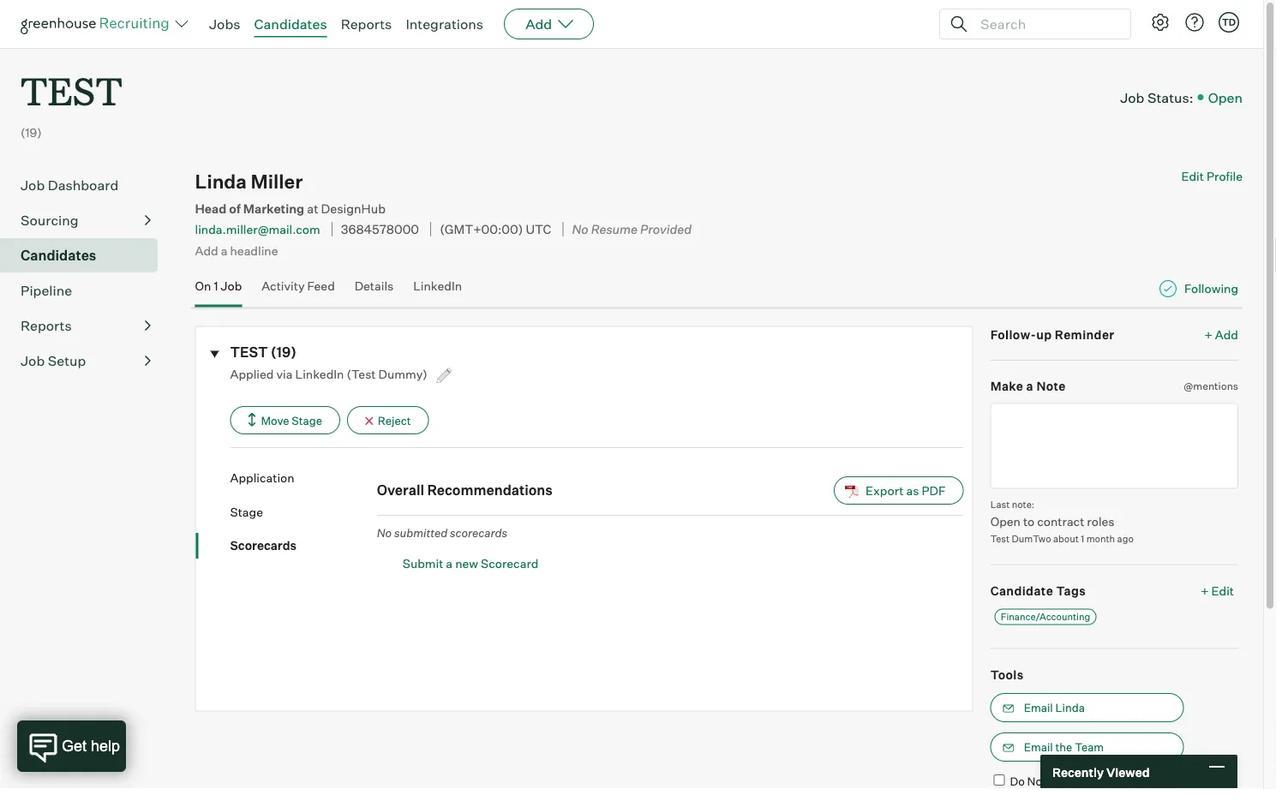 Task type: describe. For each thing, give the bounding box(es) containing it.
move stage
[[261, 414, 322, 427]]

scorecards
[[450, 526, 507, 540]]

applied via linkedin (test dummy)
[[230, 366, 430, 381]]

applied
[[230, 366, 274, 381]]

status:
[[1147, 89, 1194, 106]]

job inside 'link'
[[221, 279, 242, 294]]

up
[[1036, 327, 1052, 342]]

no resume provided
[[572, 222, 692, 237]]

linda inside button
[[1055, 701, 1085, 715]]

activity feed link
[[262, 279, 335, 304]]

test
[[990, 533, 1010, 545]]

no for no resume provided
[[572, 222, 588, 237]]

td
[[1222, 16, 1236, 28]]

a for submit
[[446, 556, 453, 571]]

recommendations
[[427, 482, 553, 499]]

email the team button
[[990, 733, 1184, 762]]

integrations link
[[406, 15, 483, 33]]

move stage button
[[230, 406, 340, 435]]

provided
[[640, 222, 692, 237]]

greenhouse recruiting image
[[21, 14, 175, 34]]

add for add
[[525, 15, 552, 33]]

0 horizontal spatial (19)
[[21, 125, 42, 140]]

1 horizontal spatial edit
[[1211, 583, 1234, 598]]

(test
[[347, 366, 376, 381]]

1 horizontal spatial reports link
[[341, 15, 392, 33]]

1 inside 'link'
[[214, 279, 218, 294]]

scorecards link
[[230, 537, 377, 554]]

test for test (19)
[[230, 344, 268, 361]]

do not email
[[1010, 775, 1078, 789]]

0 horizontal spatial candidates link
[[21, 245, 151, 266]]

pdf
[[922, 483, 946, 498]]

linda.miller@mail.com link
[[195, 222, 320, 237]]

do
[[1010, 775, 1025, 789]]

application link
[[230, 470, 377, 486]]

pipeline link
[[21, 280, 151, 301]]

resume
[[591, 222, 638, 237]]

on 1 job
[[195, 279, 242, 294]]

month
[[1086, 533, 1115, 545]]

feed
[[307, 279, 335, 294]]

following link
[[1184, 280, 1238, 297]]

recently viewed
[[1052, 765, 1150, 780]]

edit profile
[[1181, 169, 1243, 184]]

submitted
[[394, 526, 448, 540]]

linda inside linda miller head of marketing at designhub
[[195, 170, 247, 193]]

viewed
[[1106, 765, 1150, 780]]

job dashboard
[[21, 177, 118, 194]]

@mentions link
[[1184, 378, 1238, 395]]

submit a new scorecard
[[403, 556, 539, 571]]

last
[[990, 499, 1010, 510]]

following
[[1184, 281, 1238, 296]]

finance/accounting
[[1001, 611, 1090, 623]]

job for job status:
[[1120, 89, 1144, 106]]

reports inside reports link
[[21, 317, 72, 334]]

submit a new scorecard link
[[403, 555, 964, 572]]

email linda button
[[990, 693, 1184, 723]]

email the team
[[1024, 741, 1104, 754]]

the
[[1055, 741, 1072, 754]]

on
[[195, 279, 211, 294]]

job setup link
[[21, 351, 151, 371]]

test link
[[21, 48, 122, 119]]

on 1 job link
[[195, 279, 242, 304]]

recently
[[1052, 765, 1104, 780]]

email linda
[[1024, 701, 1085, 715]]

pipeline
[[21, 282, 72, 299]]

sourcing
[[21, 212, 79, 229]]

job for job dashboard
[[21, 177, 45, 194]]

1 horizontal spatial reports
[[341, 15, 392, 33]]

job dashboard link
[[21, 175, 151, 196]]

1 horizontal spatial open
[[1208, 89, 1243, 106]]

0 horizontal spatial candidates
[[21, 247, 96, 264]]

as
[[906, 483, 919, 498]]

tags
[[1056, 583, 1086, 598]]

open inside last note: open to contract roles test dumtwo               about 1 month               ago
[[990, 514, 1021, 529]]

Do Not Email checkbox
[[994, 775, 1005, 786]]

reminder
[[1055, 327, 1115, 342]]

1 horizontal spatial candidates link
[[254, 15, 327, 33]]

not
[[1027, 775, 1046, 789]]

job for job setup
[[21, 352, 45, 370]]

no for no submitted scorecards
[[377, 526, 392, 540]]

to
[[1023, 514, 1035, 529]]

overall
[[377, 482, 424, 499]]

edit profile link
[[1181, 169, 1243, 184]]



Task type: locate. For each thing, give the bounding box(es) containing it.
email up email the team
[[1024, 701, 1053, 715]]

about
[[1053, 533, 1079, 545]]

2 vertical spatial email
[[1049, 775, 1078, 789]]

0 horizontal spatial reports link
[[21, 316, 151, 336]]

0 horizontal spatial test
[[21, 65, 122, 116]]

1 horizontal spatial test
[[230, 344, 268, 361]]

miller
[[251, 170, 303, 193]]

0 vertical spatial email
[[1024, 701, 1053, 715]]

a left headline on the left of the page
[[221, 243, 227, 258]]

1 vertical spatial reports
[[21, 317, 72, 334]]

0 horizontal spatial open
[[990, 514, 1021, 529]]

application
[[230, 471, 294, 486]]

0 vertical spatial candidates link
[[254, 15, 327, 33]]

marketing
[[243, 201, 304, 216]]

job right the on
[[221, 279, 242, 294]]

0 horizontal spatial no
[[377, 526, 392, 540]]

test up applied
[[230, 344, 268, 361]]

stage down the application
[[230, 504, 263, 519]]

0 vertical spatial open
[[1208, 89, 1243, 106]]

reject button
[[347, 406, 429, 435]]

+ for + edit
[[1201, 583, 1209, 598]]

reports link up job setup link
[[21, 316, 151, 336]]

submit
[[403, 556, 443, 571]]

add for add a headline
[[195, 243, 218, 258]]

overall recommendations
[[377, 482, 553, 499]]

0 vertical spatial reports link
[[341, 15, 392, 33]]

head
[[195, 201, 227, 216]]

linkedin link
[[413, 279, 462, 304]]

reports left the integrations
[[341, 15, 392, 33]]

add
[[525, 15, 552, 33], [195, 243, 218, 258], [1215, 327, 1238, 342]]

details link
[[354, 279, 394, 304]]

add inside 'link'
[[1215, 327, 1238, 342]]

(gmt+00:00) utc
[[440, 222, 551, 237]]

job left status:
[[1120, 89, 1144, 106]]

a left note
[[1026, 379, 1034, 394]]

candidates link up the pipeline link
[[21, 245, 151, 266]]

test down greenhouse recruiting image
[[21, 65, 122, 116]]

stage link
[[230, 504, 377, 520]]

td button
[[1219, 12, 1239, 33]]

0 vertical spatial candidates
[[254, 15, 327, 33]]

a for add
[[221, 243, 227, 258]]

test (19)
[[230, 344, 297, 361]]

candidates down sourcing
[[21, 247, 96, 264]]

1 horizontal spatial candidates
[[254, 15, 327, 33]]

1 vertical spatial 1
[[1081, 533, 1084, 545]]

configure image
[[1150, 12, 1171, 33]]

details
[[354, 279, 394, 294]]

1 horizontal spatial (19)
[[271, 344, 297, 361]]

reports down pipeline
[[21, 317, 72, 334]]

reports
[[341, 15, 392, 33], [21, 317, 72, 334]]

linkedin right details at the left of the page
[[413, 279, 462, 294]]

td button
[[1215, 9, 1243, 36]]

stage right move
[[292, 414, 322, 427]]

make a note
[[990, 379, 1066, 394]]

candidates link
[[254, 15, 327, 33], [21, 245, 151, 266]]

1 vertical spatial a
[[1026, 379, 1034, 394]]

of
[[229, 201, 241, 216]]

add button
[[504, 9, 594, 39]]

2 horizontal spatial a
[[1026, 379, 1034, 394]]

no left resume
[[572, 222, 588, 237]]

Search text field
[[976, 12, 1115, 36]]

move
[[261, 414, 289, 427]]

activity feed
[[262, 279, 335, 294]]

0 horizontal spatial linkedin
[[295, 366, 344, 381]]

1 horizontal spatial 1
[[1081, 533, 1084, 545]]

designhub
[[321, 201, 386, 216]]

linkedin
[[413, 279, 462, 294], [295, 366, 344, 381]]

no submitted scorecards
[[377, 526, 507, 540]]

(19)
[[21, 125, 42, 140], [271, 344, 297, 361]]

0 vertical spatial add
[[525, 15, 552, 33]]

note:
[[1012, 499, 1035, 510]]

0 vertical spatial linkedin
[[413, 279, 462, 294]]

2 horizontal spatial add
[[1215, 327, 1238, 342]]

linda up head in the left of the page
[[195, 170, 247, 193]]

+ inside + add 'link'
[[1205, 327, 1212, 342]]

email for email linda
[[1024, 701, 1053, 715]]

1 vertical spatial test
[[230, 344, 268, 361]]

3684578000
[[341, 222, 419, 237]]

open right status:
[[1208, 89, 1243, 106]]

1 right the on
[[214, 279, 218, 294]]

last note: open to contract roles test dumtwo               about 1 month               ago
[[990, 499, 1134, 545]]

1 horizontal spatial linkedin
[[413, 279, 462, 294]]

+ add link
[[1205, 326, 1238, 343]]

0 vertical spatial a
[[221, 243, 227, 258]]

add inside popup button
[[525, 15, 552, 33]]

dashboard
[[48, 177, 118, 194]]

stage inside button
[[292, 414, 322, 427]]

+ inside + edit link
[[1201, 583, 1209, 598]]

reports link left the integrations
[[341, 15, 392, 33]]

1 vertical spatial stage
[[230, 504, 263, 519]]

1 vertical spatial linkedin
[[295, 366, 344, 381]]

0 horizontal spatial reports
[[21, 317, 72, 334]]

add a headline
[[195, 243, 278, 258]]

job
[[1120, 89, 1144, 106], [21, 177, 45, 194], [221, 279, 242, 294], [21, 352, 45, 370]]

email left the
[[1024, 741, 1053, 754]]

new
[[455, 556, 478, 571]]

follow-up reminder
[[990, 327, 1115, 342]]

linda up the
[[1055, 701, 1085, 715]]

1 vertical spatial edit
[[1211, 583, 1234, 598]]

edit
[[1181, 169, 1204, 184], [1211, 583, 1234, 598]]

integrations
[[406, 15, 483, 33]]

1 vertical spatial candidates
[[21, 247, 96, 264]]

open down last
[[990, 514, 1021, 529]]

1 vertical spatial linda
[[1055, 701, 1085, 715]]

1 horizontal spatial linda
[[1055, 701, 1085, 715]]

0 vertical spatial no
[[572, 222, 588, 237]]

via
[[276, 366, 293, 381]]

no left submitted
[[377, 526, 392, 540]]

export
[[866, 483, 904, 498]]

1 horizontal spatial a
[[446, 556, 453, 571]]

0 vertical spatial 1
[[214, 279, 218, 294]]

export as pdf
[[866, 483, 946, 498]]

0 horizontal spatial add
[[195, 243, 218, 258]]

a left new
[[446, 556, 453, 571]]

1 horizontal spatial no
[[572, 222, 588, 237]]

open
[[1208, 89, 1243, 106], [990, 514, 1021, 529]]

profile
[[1207, 169, 1243, 184]]

note
[[1036, 379, 1066, 394]]

0 vertical spatial reports
[[341, 15, 392, 33]]

job left setup on the left top of page
[[21, 352, 45, 370]]

1 vertical spatial open
[[990, 514, 1021, 529]]

setup
[[48, 352, 86, 370]]

linda.miller@mail.com
[[195, 222, 320, 237]]

job up sourcing
[[21, 177, 45, 194]]

0 horizontal spatial 1
[[214, 279, 218, 294]]

0 horizontal spatial linda
[[195, 170, 247, 193]]

team
[[1075, 741, 1104, 754]]

linkedin right via
[[295, 366, 344, 381]]

1 vertical spatial email
[[1024, 741, 1053, 754]]

activity
[[262, 279, 305, 294]]

2 vertical spatial a
[[446, 556, 453, 571]]

0 vertical spatial (19)
[[21, 125, 42, 140]]

tools
[[990, 667, 1024, 682]]

+ edit
[[1201, 583, 1234, 598]]

None text field
[[990, 403, 1238, 489]]

test for test
[[21, 65, 122, 116]]

jobs
[[209, 15, 240, 33]]

1 vertical spatial reports link
[[21, 316, 151, 336]]

0 horizontal spatial edit
[[1181, 169, 1204, 184]]

2 vertical spatial add
[[1215, 327, 1238, 342]]

headline
[[230, 243, 278, 258]]

dummy)
[[378, 366, 427, 381]]

1 inside last note: open to contract roles test dumtwo               about 1 month               ago
[[1081, 533, 1084, 545]]

a for make
[[1026, 379, 1034, 394]]

follow-
[[990, 327, 1036, 342]]

1 horizontal spatial stage
[[292, 414, 322, 427]]

linda miller head of marketing at designhub
[[195, 170, 386, 216]]

1 vertical spatial +
[[1201, 583, 1209, 598]]

contract
[[1037, 514, 1084, 529]]

(19) down the "test" link
[[21, 125, 42, 140]]

candidate tags
[[990, 583, 1086, 598]]

scorecard
[[481, 556, 539, 571]]

1 vertical spatial candidates link
[[21, 245, 151, 266]]

0 vertical spatial edit
[[1181, 169, 1204, 184]]

email for email the team
[[1024, 741, 1053, 754]]

0 horizontal spatial a
[[221, 243, 227, 258]]

roles
[[1087, 514, 1115, 529]]

1 horizontal spatial add
[[525, 15, 552, 33]]

0 vertical spatial linda
[[195, 170, 247, 193]]

jobs link
[[209, 15, 240, 33]]

at
[[307, 201, 318, 216]]

finance/accounting link
[[995, 609, 1096, 625]]

sourcing link
[[21, 210, 151, 231]]

1 right about
[[1081, 533, 1084, 545]]

1 vertical spatial (19)
[[271, 344, 297, 361]]

make
[[990, 379, 1023, 394]]

stage
[[292, 414, 322, 427], [230, 504, 263, 519]]

0 horizontal spatial stage
[[230, 504, 263, 519]]

reject
[[378, 414, 411, 427]]

scorecards
[[230, 538, 297, 553]]

1 vertical spatial add
[[195, 243, 218, 258]]

+ for + add
[[1205, 327, 1212, 342]]

1 vertical spatial no
[[377, 526, 392, 540]]

email
[[1024, 701, 1053, 715], [1024, 741, 1053, 754], [1049, 775, 1078, 789]]

(19) up via
[[271, 344, 297, 361]]

utc
[[526, 222, 551, 237]]

job setup
[[21, 352, 86, 370]]

0 vertical spatial +
[[1205, 327, 1212, 342]]

candidates link right the 'jobs'
[[254, 15, 327, 33]]

export as pdf link
[[834, 477, 964, 505]]

0 vertical spatial stage
[[292, 414, 322, 427]]

0 vertical spatial test
[[21, 65, 122, 116]]

candidates
[[254, 15, 327, 33], [21, 247, 96, 264]]

email right not on the right bottom of page
[[1049, 775, 1078, 789]]

dumtwo
[[1012, 533, 1051, 545]]

candidates right the 'jobs'
[[254, 15, 327, 33]]

candidate
[[990, 583, 1053, 598]]

1
[[214, 279, 218, 294], [1081, 533, 1084, 545]]



Task type: vqa. For each thing, say whether or not it's contained in the screenshot.
CANDIDATES link
yes



